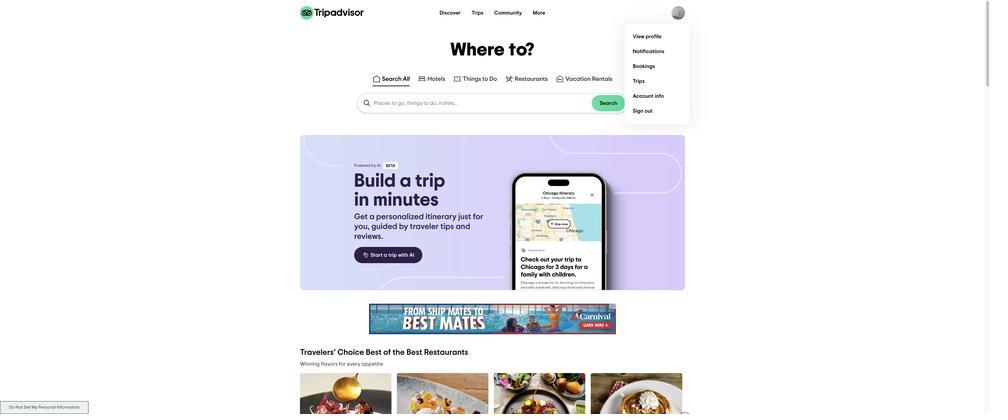 Task type: describe. For each thing, give the bounding box(es) containing it.
for inside build a trip in minutes get a personalized itinerary just for you, guided by traveler tips and reviews.
[[473, 213, 483, 221]]

to
[[482, 76, 488, 82]]

0 horizontal spatial restaurants
[[424, 349, 468, 357]]

ai inside button
[[409, 253, 414, 258]]

build
[[354, 172, 396, 191]]

personalized
[[376, 213, 424, 221]]

bookings
[[633, 64, 655, 69]]

not
[[15, 406, 23, 411]]

vacation rentals link
[[556, 75, 612, 83]]

more button
[[527, 6, 551, 20]]

things to do button
[[452, 74, 498, 86]]

flavors
[[321, 362, 338, 367]]

1 best from the left
[[366, 349, 382, 357]]

things to do link
[[453, 75, 497, 83]]

guided
[[371, 223, 397, 231]]

beta
[[386, 164, 395, 168]]

vacation rentals button
[[555, 74, 614, 86]]

sign out link
[[630, 104, 684, 119]]

sign out
[[633, 108, 653, 114]]

by inside build a trip in minutes get a personalized itinerary just for you, guided by traveler tips and reviews.
[[399, 223, 408, 231]]

get
[[354, 213, 368, 221]]

a for start
[[384, 253, 387, 258]]

view profile
[[633, 34, 662, 39]]

and
[[456, 223, 470, 231]]

info
[[655, 93, 664, 99]]

do not sell my personal information button
[[0, 402, 89, 415]]

vacation rentals
[[565, 76, 612, 82]]

winning
[[300, 362, 320, 367]]

powered by ai
[[354, 164, 381, 168]]

Search search field
[[374, 100, 592, 106]]

advertisement region
[[369, 304, 616, 335]]

view
[[633, 34, 644, 39]]

restaurants inside button
[[515, 76, 548, 82]]

you,
[[354, 223, 370, 231]]

a for build
[[400, 172, 411, 191]]

view profile link
[[630, 29, 684, 44]]

trip for minutes
[[415, 172, 445, 191]]

trip for ai
[[388, 253, 397, 258]]

hotels button
[[417, 74, 447, 86]]

itinerary
[[426, 213, 456, 221]]

rentals
[[592, 76, 612, 82]]

trips for trips link
[[633, 78, 645, 84]]

hotels
[[427, 76, 445, 82]]

do inside things to do link
[[489, 76, 497, 82]]

discover
[[440, 10, 461, 16]]

search for search
[[600, 101, 617, 106]]

profile
[[646, 34, 662, 39]]

restaurants link
[[505, 75, 548, 83]]

start
[[370, 253, 383, 258]]

with
[[398, 253, 408, 258]]

notifications link
[[630, 44, 684, 59]]

start a trip with ai
[[370, 253, 414, 258]]

reviews.
[[354, 233, 383, 241]]



Task type: vqa. For each thing, say whether or not it's contained in the screenshot.
Sign
yes



Task type: locate. For each thing, give the bounding box(es) containing it.
search down the rentals
[[600, 101, 617, 106]]

winning flavors for every appetite
[[300, 362, 383, 367]]

do not sell my personal information
[[9, 406, 80, 411]]

choice
[[337, 349, 364, 357]]

things to do
[[463, 76, 497, 82]]

the
[[393, 349, 405, 357]]

for left every
[[339, 362, 346, 367]]

information
[[57, 406, 80, 411]]

1 vertical spatial do
[[9, 406, 15, 411]]

search inside button
[[600, 101, 617, 106]]

start a trip with ai button
[[354, 247, 422, 264]]

1 horizontal spatial restaurants
[[515, 76, 548, 82]]

for right the just
[[473, 213, 483, 221]]

appetite
[[362, 362, 383, 367]]

0 horizontal spatial trips
[[472, 10, 483, 16]]

build a trip in minutes get a personalized itinerary just for you, guided by traveler tips and reviews.
[[354, 172, 483, 241]]

0 horizontal spatial for
[[339, 362, 346, 367]]

trips right discover
[[472, 10, 483, 16]]

account
[[633, 93, 654, 99]]

search left all
[[382, 76, 402, 82]]

0 vertical spatial trips
[[472, 10, 483, 16]]

0 vertical spatial by
[[371, 164, 376, 168]]

tab list
[[0, 72, 985, 88]]

trips inside button
[[472, 10, 483, 16]]

1 horizontal spatial search
[[600, 101, 617, 106]]

discover button
[[434, 6, 466, 20]]

restaurants
[[515, 76, 548, 82], [424, 349, 468, 357]]

restaurants button
[[504, 74, 549, 86]]

do inside "do not sell my personal information" button
[[9, 406, 15, 411]]

bookings link
[[630, 59, 684, 74]]

tips
[[440, 223, 454, 231]]

ai right with
[[409, 253, 414, 258]]

1 horizontal spatial do
[[489, 76, 497, 82]]

best right the
[[407, 349, 422, 357]]

personal
[[38, 406, 56, 411]]

1 horizontal spatial best
[[407, 349, 422, 357]]

trip inside build a trip in minutes get a personalized itinerary just for you, guided by traveler tips and reviews.
[[415, 172, 445, 191]]

0 horizontal spatial a
[[369, 213, 374, 221]]

where to?
[[450, 41, 535, 59]]

0 vertical spatial restaurants
[[515, 76, 548, 82]]

ai left beta
[[377, 164, 381, 168]]

travelers' choice best of the best restaurants
[[300, 349, 468, 357]]

a
[[400, 172, 411, 191], [369, 213, 374, 221], [384, 253, 387, 258]]

community
[[494, 10, 522, 16]]

1 horizontal spatial a
[[384, 253, 387, 258]]

sign
[[633, 108, 643, 114]]

sell
[[24, 406, 31, 411]]

1 vertical spatial search
[[600, 101, 617, 106]]

search
[[382, 76, 402, 82], [600, 101, 617, 106]]

my
[[32, 406, 37, 411]]

0 vertical spatial do
[[489, 76, 497, 82]]

in
[[354, 191, 369, 210]]

1 horizontal spatial by
[[399, 223, 408, 231]]

2 vertical spatial a
[[384, 253, 387, 258]]

community button
[[489, 6, 527, 20]]

search all button
[[371, 74, 411, 86]]

best up appetite
[[366, 349, 382, 357]]

account info link
[[630, 89, 684, 104]]

1 vertical spatial restaurants
[[424, 349, 468, 357]]

1 vertical spatial a
[[369, 213, 374, 221]]

out
[[644, 108, 653, 114]]

a inside button
[[384, 253, 387, 258]]

menu containing view profile
[[625, 24, 690, 124]]

0 vertical spatial for
[[473, 213, 483, 221]]

all
[[403, 76, 410, 82]]

just
[[458, 213, 471, 221]]

0 horizontal spatial trip
[[388, 253, 397, 258]]

powered
[[354, 164, 370, 168]]

1 horizontal spatial ai
[[409, 253, 414, 258]]

0 vertical spatial a
[[400, 172, 411, 191]]

menu
[[625, 24, 690, 124]]

1 vertical spatial for
[[339, 362, 346, 367]]

minutes
[[373, 191, 439, 210]]

search for search all
[[382, 76, 402, 82]]

hotels link
[[418, 75, 445, 83]]

for
[[473, 213, 483, 221], [339, 362, 346, 367]]

1 vertical spatial ai
[[409, 253, 414, 258]]

2 horizontal spatial a
[[400, 172, 411, 191]]

trips up account
[[633, 78, 645, 84]]

do right to
[[489, 76, 497, 82]]

0 vertical spatial trip
[[415, 172, 445, 191]]

search image
[[363, 99, 371, 107]]

things
[[463, 76, 481, 82]]

trip
[[415, 172, 445, 191], [388, 253, 397, 258]]

search button
[[592, 95, 625, 112]]

Search search field
[[358, 94, 627, 113]]

1 vertical spatial by
[[399, 223, 408, 231]]

1 horizontal spatial trips
[[633, 78, 645, 84]]

search all
[[382, 76, 410, 82]]

where
[[450, 41, 505, 59]]

1 horizontal spatial trip
[[415, 172, 445, 191]]

0 vertical spatial search
[[382, 76, 402, 82]]

2 best from the left
[[407, 349, 422, 357]]

ai
[[377, 164, 381, 168], [409, 253, 414, 258]]

trips inside menu
[[633, 78, 645, 84]]

more
[[533, 10, 545, 16]]

by
[[371, 164, 376, 168], [399, 223, 408, 231]]

0 horizontal spatial do
[[9, 406, 15, 411]]

trip inside button
[[388, 253, 397, 258]]

0 horizontal spatial ai
[[377, 164, 381, 168]]

best
[[366, 349, 382, 357], [407, 349, 422, 357]]

trips for trips button on the top
[[472, 10, 483, 16]]

to?
[[509, 41, 535, 59]]

tripadvisor image
[[300, 6, 364, 20]]

account info
[[633, 93, 664, 99]]

every
[[347, 362, 360, 367]]

a right get
[[369, 213, 374, 221]]

trips
[[472, 10, 483, 16], [633, 78, 645, 84]]

1 vertical spatial trips
[[633, 78, 645, 84]]

notifications
[[633, 49, 664, 54]]

trips link
[[630, 74, 684, 89]]

traveler
[[410, 223, 439, 231]]

trips button
[[466, 6, 489, 20]]

vacation
[[565, 76, 591, 82]]

by right "powered"
[[371, 164, 376, 168]]

a right start on the left of the page
[[384, 253, 387, 258]]

do left not
[[9, 406, 15, 411]]

of
[[383, 349, 391, 357]]

0 vertical spatial ai
[[377, 164, 381, 168]]

by down the personalized
[[399, 223, 408, 231]]

travelers'
[[300, 349, 336, 357]]

profile picture image
[[671, 6, 685, 20]]

1 vertical spatial trip
[[388, 253, 397, 258]]

search inside button
[[382, 76, 402, 82]]

tab list containing search all
[[0, 72, 985, 88]]

0 horizontal spatial best
[[366, 349, 382, 357]]

1 horizontal spatial for
[[473, 213, 483, 221]]

0 horizontal spatial search
[[382, 76, 402, 82]]

0 horizontal spatial by
[[371, 164, 376, 168]]

a right build
[[400, 172, 411, 191]]

do
[[489, 76, 497, 82], [9, 406, 15, 411]]



